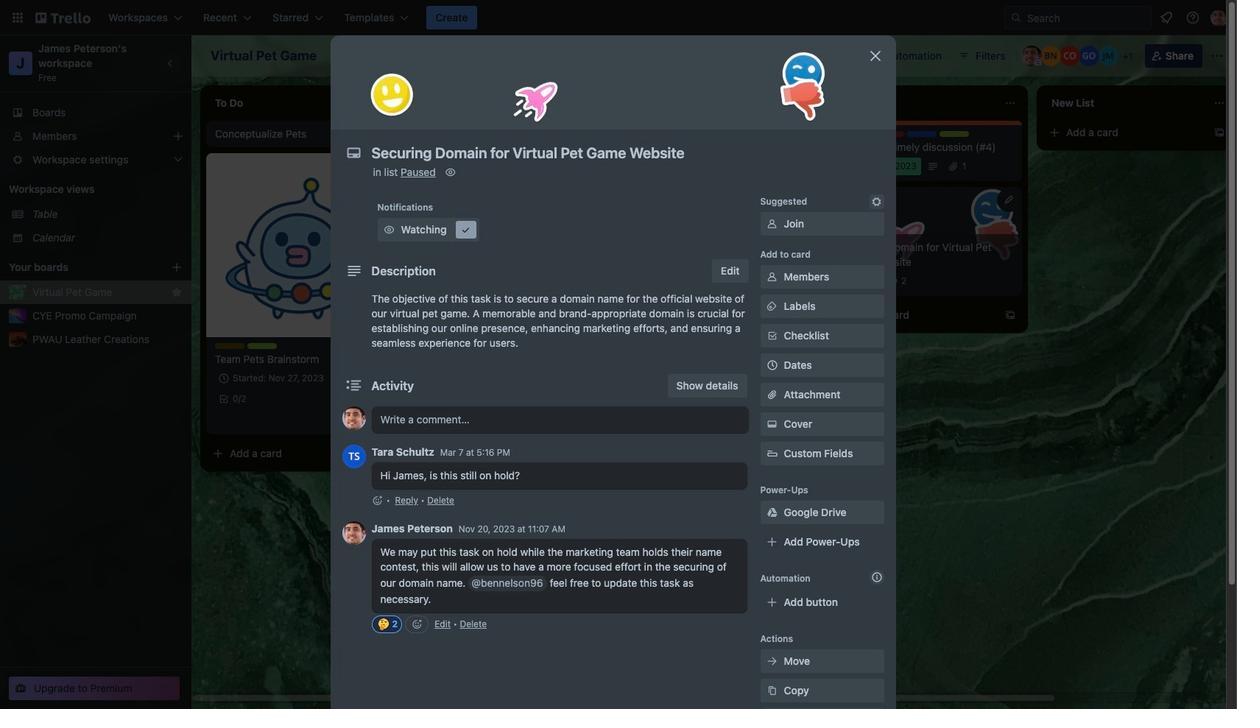 Task type: locate. For each thing, give the bounding box(es) containing it.
sm image
[[382, 222, 397, 237], [765, 270, 780, 284], [765, 299, 780, 314], [765, 417, 780, 432]]

james peterson (jamespeterson93) image right the open information menu image
[[1211, 9, 1228, 27]]

color: blue, title: "fyi" element
[[907, 131, 937, 137]]

gary orlando (garyorlando) image
[[1079, 46, 1099, 66]]

edit card image
[[1003, 194, 1015, 205]]

2 horizontal spatial james peterson (jamespeterson93) image
[[1211, 9, 1228, 27]]

laugh image
[[778, 47, 830, 100]]

smile image
[[365, 68, 419, 122]]

1 horizontal spatial create from template… image
[[1005, 309, 1016, 321]]

add reaction image
[[372, 493, 383, 508]]

2 horizontal spatial create from template… image
[[1214, 127, 1225, 138]]

show menu image
[[1210, 49, 1225, 63]]

jeremy miller (jeremymiller198) image
[[1098, 46, 1119, 66]]

2 vertical spatial create from template… image
[[377, 448, 389, 460]]

sm image
[[443, 165, 458, 180], [869, 194, 884, 209], [765, 217, 780, 231], [458, 222, 473, 237], [765, 505, 780, 520], [765, 654, 780, 669], [765, 683, 780, 698]]

ben nelson (bennelson96) image
[[1040, 46, 1061, 66]]

Write a comment text field
[[372, 407, 749, 433]]

james peterson (jamespeterson93) image
[[1211, 9, 1228, 27], [1021, 46, 1042, 66], [342, 407, 366, 430]]

1 vertical spatial create from template… image
[[1005, 309, 1016, 321]]

create from template… image
[[1214, 127, 1225, 138], [1005, 309, 1016, 321], [377, 448, 389, 460]]

james peterson (jamespeterson93) image left christina overa (christinaovera) 'image' on the top of the page
[[1021, 46, 1042, 66]]

1 horizontal spatial james peterson (jamespeterson93) image
[[1021, 46, 1042, 66]]

workspace navigation collapse icon image
[[161, 53, 181, 74]]

open information menu image
[[1186, 10, 1200, 25]]

0 notifications image
[[1158, 9, 1175, 27]]

0 horizontal spatial james peterson (jamespeterson93) image
[[342, 521, 366, 545]]

1 horizontal spatial james peterson (jamespeterson93) image
[[371, 411, 389, 429]]

james peterson (jamespeterson93) image up tara schultz (taraschultz7) icon
[[342, 407, 366, 430]]

0 vertical spatial james peterson (jamespeterson93) image
[[1211, 9, 1228, 27]]

0 horizontal spatial james peterson (jamespeterson93) image
[[342, 407, 366, 430]]

1 vertical spatial james peterson (jamespeterson93) image
[[1021, 46, 1042, 66]]

None text field
[[364, 140, 850, 166]]

None checkbox
[[843, 158, 921, 175]]

james peterson (jamespeterson93) image
[[371, 411, 389, 429], [342, 521, 366, 545]]

0 vertical spatial create from template… image
[[1214, 127, 1225, 138]]



Task type: describe. For each thing, give the bounding box(es) containing it.
color: yellow, title: none image
[[215, 343, 245, 349]]

2 vertical spatial james peterson (jamespeterson93) image
[[342, 407, 366, 430]]

thumbsdown image
[[777, 74, 830, 127]]

add reaction image
[[405, 616, 429, 633]]

close dialog image
[[866, 47, 884, 65]]

Search field
[[1022, 7, 1151, 28]]

0 vertical spatial james peterson (jamespeterson93) image
[[371, 411, 389, 429]]

christina overa (christinaovera) image
[[1060, 46, 1080, 66]]

star or unstar board image
[[333, 50, 345, 62]]

create from template… image
[[586, 127, 598, 138]]

color: bold lime, title: none image
[[940, 131, 969, 137]]

color: bold lime, title: "team task" element
[[247, 343, 277, 349]]

0 horizontal spatial create from template… image
[[377, 448, 389, 460]]

1 vertical spatial james peterson (jamespeterson93) image
[[342, 521, 366, 545]]

color: red, title: "blocker" element
[[875, 131, 904, 137]]

primary element
[[0, 0, 1237, 35]]

tara schultz (taraschultz7) image
[[342, 445, 366, 468]]

Board name text field
[[203, 44, 324, 68]]

starred icon image
[[171, 286, 183, 298]]

your boards with 3 items element
[[9, 259, 149, 276]]

search image
[[1010, 12, 1022, 24]]

add board image
[[171, 261, 183, 273]]

rocketship image
[[508, 74, 561, 127]]



Task type: vqa. For each thing, say whether or not it's contained in the screenshot.
bryan on the left top of page
no



